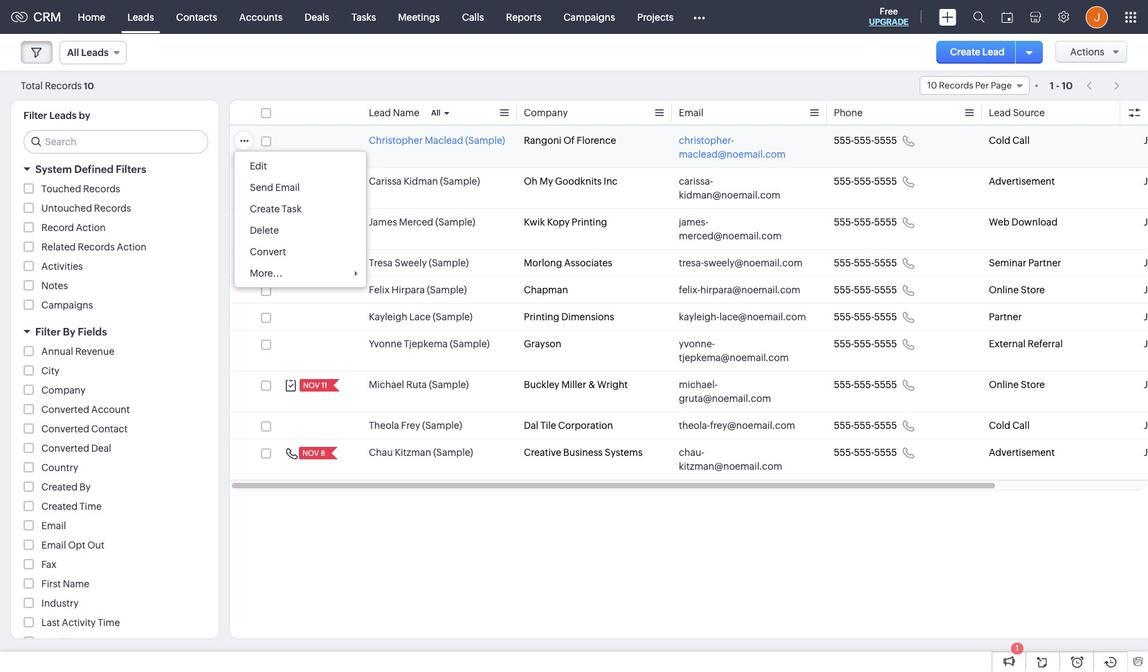 Task type: locate. For each thing, give the bounding box(es) containing it.
1 call from the top
[[1012, 135, 1030, 146]]

meetings link
[[387, 0, 451, 34]]

je for theola-frey@noemail.com
[[1144, 420, 1148, 431]]

0 vertical spatial online
[[989, 284, 1019, 295]]

1 vertical spatial company
[[41, 385, 85, 396]]

lead for lead name
[[369, 107, 391, 118]]

2 555-555-5555 from the top
[[834, 176, 897, 187]]

0 vertical spatial cold call
[[989, 135, 1030, 146]]

2 online from the top
[[989, 379, 1019, 390]]

navigation
[[1080, 75, 1127, 95]]

task
[[282, 203, 302, 215]]

0 vertical spatial cold
[[989, 135, 1010, 146]]

records down touched records on the top of page
[[94, 203, 131, 214]]

partner right seminar
[[1028, 257, 1061, 268]]

1 vertical spatial cold
[[989, 420, 1010, 431]]

records down record action on the left
[[78, 242, 115, 253]]

chapman
[[524, 284, 568, 295]]

1 vertical spatial create
[[250, 203, 280, 215]]

records for total
[[45, 80, 82, 91]]

555-555-5555 for yvonne- tjepkema@noemail.com
[[834, 338, 897, 349]]

lead for lead source
[[989, 107, 1011, 118]]

2 vertical spatial converted
[[41, 443, 89, 454]]

0 horizontal spatial action
[[76, 222, 106, 233]]

5 je from the top
[[1144, 284, 1148, 295]]

8 je from the top
[[1144, 379, 1148, 390]]

10 inside total records 10
[[84, 81, 94, 91]]

systems
[[605, 447, 643, 458]]

create
[[950, 46, 980, 57], [250, 203, 280, 215]]

created for created by
[[41, 482, 78, 493]]

5 5555 from the top
[[874, 284, 897, 295]]

lead source
[[989, 107, 1045, 118]]

1 vertical spatial call
[[1012, 420, 1030, 431]]

7 555-555-5555 from the top
[[834, 338, 897, 349]]

0 vertical spatial create
[[950, 46, 980, 57]]

0 vertical spatial by
[[63, 326, 75, 338]]

je for yvonne- tjepkema@noemail.com
[[1144, 338, 1148, 349]]

0 vertical spatial printing
[[572, 217, 607, 228]]

6 555-555-5555 from the top
[[834, 311, 897, 322]]

5555
[[874, 135, 897, 146], [874, 176, 897, 187], [874, 217, 897, 228], [874, 257, 897, 268], [874, 284, 897, 295], [874, 311, 897, 322], [874, 338, 897, 349], [874, 379, 897, 390], [874, 420, 897, 431], [874, 447, 897, 458]]

create inside button
[[950, 46, 980, 57]]

online store down external referral
[[989, 379, 1045, 390]]

1 vertical spatial converted
[[41, 424, 89, 435]]

leads right home
[[127, 11, 154, 22]]

create up delete
[[250, 203, 280, 215]]

time right activity
[[98, 617, 120, 628]]

partner
[[1028, 257, 1061, 268], [989, 311, 1022, 322]]

0 vertical spatial store
[[1021, 284, 1045, 295]]

creative business systems
[[524, 447, 643, 458]]

kayleigh
[[369, 311, 407, 322]]

7 je from the top
[[1144, 338, 1148, 349]]

oh
[[524, 176, 538, 187]]

filter for filter by fields
[[35, 326, 61, 338]]

cold call
[[989, 135, 1030, 146], [989, 420, 1030, 431]]

created for created time
[[41, 501, 78, 512]]

name for lead name
[[393, 107, 419, 118]]

(sample) right kidman
[[440, 176, 480, 187]]

1 vertical spatial nov
[[302, 449, 319, 457]]

converted for converted account
[[41, 404, 89, 415]]

store down external referral
[[1021, 379, 1045, 390]]

printing up grayson
[[524, 311, 559, 322]]

online down external at the right bottom of the page
[[989, 379, 1019, 390]]

5555 for christopher- maclead@noemail.com
[[874, 135, 897, 146]]

time down created by
[[79, 501, 102, 512]]

(sample) for christopher maclead (sample)
[[465, 135, 505, 146]]

(sample) for tresa sweely (sample)
[[429, 257, 469, 268]]

1 cold from the top
[[989, 135, 1010, 146]]

0 horizontal spatial partner
[[989, 311, 1022, 322]]

2 created from the top
[[41, 501, 78, 512]]

felix hirpara (sample)
[[369, 284, 467, 295]]

filter up annual
[[35, 326, 61, 338]]

morlong associates
[[524, 257, 612, 268]]

store down seminar partner
[[1021, 284, 1045, 295]]

by up the created time
[[79, 482, 91, 493]]

create menu element
[[931, 0, 965, 34]]

converted up country
[[41, 443, 89, 454]]

je for james- merced@noemail.com
[[1144, 217, 1148, 228]]

create lead button
[[936, 41, 1018, 64]]

kayleigh-lace@noemail.com
[[679, 311, 806, 322]]

(sample) right maclead at the top left
[[465, 135, 505, 146]]

printing right kopy at left top
[[572, 217, 607, 228]]

theola frey (sample) link
[[369, 419, 462, 432]]

action down the untouched records
[[117, 242, 146, 253]]

action up related records action
[[76, 222, 106, 233]]

filter down total
[[24, 110, 47, 121]]

yvonne tjepkema (sample)
[[369, 338, 490, 349]]

(sample) right the merced at the top left of the page
[[435, 217, 475, 228]]

0 horizontal spatial leads
[[49, 110, 77, 121]]

5555 for yvonne- tjepkema@noemail.com
[[874, 338, 897, 349]]

1 horizontal spatial 10
[[1062, 80, 1073, 91]]

1 horizontal spatial action
[[117, 242, 146, 253]]

0 vertical spatial created
[[41, 482, 78, 493]]

email down the created time
[[41, 520, 66, 531]]

by
[[63, 326, 75, 338], [79, 482, 91, 493]]

last for last activity time
[[41, 617, 60, 628]]

call for theola-frey@noemail.com
[[1012, 420, 1030, 431]]

0 vertical spatial filter
[[24, 110, 47, 121]]

name right first
[[63, 579, 89, 590]]

call
[[1012, 135, 1030, 146], [1012, 420, 1030, 431]]

2 last from the top
[[41, 637, 60, 648]]

1 vertical spatial store
[[1021, 379, 1045, 390]]

(sample) right frey
[[422, 420, 462, 431]]

cold call for theola-frey@noemail.com
[[989, 420, 1030, 431]]

reports
[[506, 11, 541, 22]]

8
[[320, 449, 325, 457]]

0 vertical spatial call
[[1012, 135, 1030, 146]]

nov
[[303, 381, 320, 390], [302, 449, 319, 457]]

1 created from the top
[[41, 482, 78, 493]]

corporation
[[558, 420, 613, 431]]

je for carissa- kidman@noemail.com
[[1144, 176, 1148, 187]]

morlong
[[524, 257, 562, 268]]

converted up converted contact
[[41, 404, 89, 415]]

0 vertical spatial partner
[[1028, 257, 1061, 268]]

filter
[[24, 110, 47, 121], [35, 326, 61, 338]]

2 je from the top
[[1144, 176, 1148, 187]]

send
[[250, 182, 273, 193]]

nov 8
[[302, 449, 325, 457]]

9 555-555-5555 from the top
[[834, 420, 897, 431]]

6 5555 from the top
[[874, 311, 897, 322]]

michael-
[[679, 379, 718, 390]]

1 converted from the top
[[41, 404, 89, 415]]

10 right -
[[1062, 80, 1073, 91]]

christopher maclead (sample) link
[[369, 134, 505, 147]]

advertisement
[[989, 176, 1055, 187], [989, 447, 1055, 458]]

email opt out
[[41, 540, 104, 551]]

9 je from the top
[[1144, 420, 1148, 431]]

create down search image
[[950, 46, 980, 57]]

nov left 8
[[302, 449, 319, 457]]

felix
[[369, 284, 390, 295]]

2 cold from the top
[[989, 420, 1010, 431]]

1 horizontal spatial company
[[524, 107, 568, 118]]

partner up external at the right bottom of the page
[[989, 311, 1022, 322]]

converted up converted deal
[[41, 424, 89, 435]]

nov left 11
[[303, 381, 320, 390]]

1 vertical spatial printing
[[524, 311, 559, 322]]

lead up christopher
[[369, 107, 391, 118]]

lead left source
[[989, 107, 1011, 118]]

email up task
[[275, 182, 300, 193]]

2 converted from the top
[[41, 424, 89, 435]]

0 vertical spatial campaigns
[[563, 11, 615, 22]]

2 store from the top
[[1021, 379, 1045, 390]]

1 vertical spatial last
[[41, 637, 60, 648]]

related
[[41, 242, 76, 253]]

0 vertical spatial company
[[524, 107, 568, 118]]

by inside dropdown button
[[63, 326, 75, 338]]

sweely
[[395, 257, 427, 268]]

converted account
[[41, 404, 130, 415]]

555-555-5555 for felix-hirpara@noemail.com
[[834, 284, 897, 295]]

company up the rangoni
[[524, 107, 568, 118]]

company down city
[[41, 385, 85, 396]]

0 vertical spatial advertisement
[[989, 176, 1055, 187]]

seminar partner
[[989, 257, 1061, 268]]

create menu image
[[939, 9, 956, 25]]

1 horizontal spatial create
[[950, 46, 980, 57]]

0 vertical spatial online store
[[989, 284, 1045, 295]]

2 advertisement from the top
[[989, 447, 1055, 458]]

search element
[[965, 0, 993, 34]]

2 5555 from the top
[[874, 176, 897, 187]]

3 555-555-5555 from the top
[[834, 217, 897, 228]]

kayleigh lace (sample)
[[369, 311, 473, 322]]

leads left by on the top of the page
[[49, 110, 77, 121]]

email up christopher-
[[679, 107, 703, 118]]

(sample) right kitzman
[[433, 447, 473, 458]]

(sample) right tjepkema
[[450, 338, 490, 349]]

leads
[[127, 11, 154, 22], [49, 110, 77, 121]]

1 vertical spatial filter
[[35, 326, 61, 338]]

account
[[91, 404, 130, 415]]

1 vertical spatial time
[[98, 617, 120, 628]]

michael ruta (sample)
[[369, 379, 469, 390]]

felix-hirpara@noemail.com link
[[679, 283, 800, 297]]

(sample) for felix hirpara (sample)
[[427, 284, 467, 295]]

(sample) right lace
[[433, 311, 473, 322]]

1 vertical spatial cold call
[[989, 420, 1030, 431]]

0 horizontal spatial 10
[[84, 81, 94, 91]]

1 5555 from the top
[[874, 135, 897, 146]]

0 vertical spatial nov
[[303, 381, 320, 390]]

3 je from the top
[[1144, 217, 1148, 228]]

0 vertical spatial converted
[[41, 404, 89, 415]]

records down defined
[[83, 183, 120, 194]]

printing
[[572, 217, 607, 228], [524, 311, 559, 322]]

10 for total records 10
[[84, 81, 94, 91]]

records for related
[[78, 242, 115, 253]]

2 cold call from the top
[[989, 420, 1030, 431]]

5 555-555-5555 from the top
[[834, 284, 897, 295]]

by up annual revenue
[[63, 326, 75, 338]]

lead down calendar icon
[[982, 46, 1005, 57]]

filter inside dropdown button
[[35, 326, 61, 338]]

row group
[[230, 127, 1148, 480]]

1 horizontal spatial partner
[[1028, 257, 1061, 268]]

more...
[[250, 268, 282, 279]]

1 vertical spatial action
[[117, 242, 146, 253]]

tresa sweely (sample)
[[369, 257, 469, 268]]

filter for filter leads by
[[24, 110, 47, 121]]

online down seminar
[[989, 284, 1019, 295]]

converted
[[41, 404, 89, 415], [41, 424, 89, 435], [41, 443, 89, 454]]

campaigns right reports link
[[563, 11, 615, 22]]

calendar image
[[1001, 11, 1013, 22]]

campaigns down the notes
[[41, 300, 93, 311]]

1 vertical spatial created
[[41, 501, 78, 512]]

records up filter leads by
[[45, 80, 82, 91]]

1 vertical spatial by
[[79, 482, 91, 493]]

je for felix-hirpara@noemail.com
[[1144, 284, 1148, 295]]

yvonne-
[[679, 338, 715, 349]]

4 555-555-5555 from the top
[[834, 257, 897, 268]]

(sample) up kayleigh lace (sample)
[[427, 284, 467, 295]]

christopher maclead (sample)
[[369, 135, 505, 146]]

time
[[79, 501, 102, 512], [98, 617, 120, 628]]

crm link
[[11, 10, 61, 24]]

kayleigh-lace@noemail.com link
[[679, 310, 806, 324]]

1 je from the top
[[1144, 135, 1148, 146]]

5555 for theola-frey@noemail.com
[[874, 420, 897, 431]]

nov 8 link
[[299, 447, 327, 459]]

0 vertical spatial name
[[393, 107, 419, 118]]

4 je from the top
[[1144, 257, 1148, 268]]

555-555-5555 for carissa- kidman@noemail.com
[[834, 176, 897, 187]]

kitzman
[[395, 447, 431, 458]]

10 5555 from the top
[[874, 447, 897, 458]]

edit
[[250, 161, 267, 172]]

(sample) for kayleigh lace (sample)
[[433, 311, 473, 322]]

5555 for tresa-sweely@noemail.com
[[874, 257, 897, 268]]

name up christopher
[[393, 107, 419, 118]]

miller
[[561, 379, 586, 390]]

0 horizontal spatial campaigns
[[41, 300, 93, 311]]

(sample) right ruta
[[429, 379, 469, 390]]

tresa-sweely@noemail.com
[[679, 257, 803, 268]]

last activity time
[[41, 617, 120, 628]]

system defined filters button
[[11, 157, 219, 181]]

9 5555 from the top
[[874, 420, 897, 431]]

tasks
[[351, 11, 376, 22]]

1 vertical spatial online store
[[989, 379, 1045, 390]]

nov for chau
[[302, 449, 319, 457]]

created down created by
[[41, 501, 78, 512]]

7 5555 from the top
[[874, 338, 897, 349]]

goodknits
[[555, 176, 602, 187]]

records
[[45, 80, 82, 91], [83, 183, 120, 194], [94, 203, 131, 214], [78, 242, 115, 253]]

free
[[880, 6, 898, 17]]

grayson
[[524, 338, 561, 349]]

555-555-5555 for tresa-sweely@noemail.com
[[834, 257, 897, 268]]

2 online store from the top
[[989, 379, 1045, 390]]

1 555-555-5555 from the top
[[834, 135, 897, 146]]

last down last activity time
[[41, 637, 60, 648]]

3 5555 from the top
[[874, 217, 897, 228]]

crm
[[33, 10, 61, 24]]

created down country
[[41, 482, 78, 493]]

1 horizontal spatial leads
[[127, 11, 154, 22]]

system defined filters
[[35, 163, 146, 175]]

(sample)
[[465, 135, 505, 146], [440, 176, 480, 187], [435, 217, 475, 228], [429, 257, 469, 268], [427, 284, 467, 295], [433, 311, 473, 322], [450, 338, 490, 349], [429, 379, 469, 390], [422, 420, 462, 431], [433, 447, 473, 458]]

last down 'industry'
[[41, 617, 60, 628]]

created time
[[41, 501, 102, 512]]

1 vertical spatial advertisement
[[989, 447, 1055, 458]]

tile
[[540, 420, 556, 431]]

converted for converted deal
[[41, 443, 89, 454]]

convert
[[250, 246, 286, 257]]

online store down seminar partner
[[989, 284, 1045, 295]]

online store
[[989, 284, 1045, 295], [989, 379, 1045, 390]]

theola
[[369, 420, 399, 431]]

1 vertical spatial partner
[[989, 311, 1022, 322]]

1 horizontal spatial printing
[[572, 217, 607, 228]]

kwik
[[524, 217, 545, 228]]

3 converted from the top
[[41, 443, 89, 454]]

name down activity
[[62, 637, 88, 648]]

1 vertical spatial name
[[63, 579, 89, 590]]

0 horizontal spatial create
[[250, 203, 280, 215]]

10 up by on the top of the page
[[84, 81, 94, 91]]

(sample) right sweely
[[429, 257, 469, 268]]

2 call from the top
[[1012, 420, 1030, 431]]

1 cold call from the top
[[989, 135, 1030, 146]]

1 last from the top
[[41, 617, 60, 628]]

1 horizontal spatial by
[[79, 482, 91, 493]]

filter by fields button
[[11, 320, 219, 344]]

associates
[[564, 257, 612, 268]]

6 je from the top
[[1144, 311, 1148, 322]]

0 vertical spatial last
[[41, 617, 60, 628]]

4 5555 from the top
[[874, 257, 897, 268]]

lead
[[982, 46, 1005, 57], [369, 107, 391, 118], [989, 107, 1011, 118]]

0 horizontal spatial by
[[63, 326, 75, 338]]

2 vertical spatial name
[[62, 637, 88, 648]]

1 vertical spatial online
[[989, 379, 1019, 390]]

chau-
[[679, 447, 704, 458]]

frey@noemail.com
[[710, 420, 795, 431]]



Task type: vqa. For each thing, say whether or not it's contained in the screenshot.
the Started corresponding to Status
no



Task type: describe. For each thing, give the bounding box(es) containing it.
james- merced@noemail.com
[[679, 217, 782, 242]]

nov for michael
[[303, 381, 320, 390]]

yvonne tjepkema (sample) link
[[369, 337, 490, 351]]

je for christopher- maclead@noemail.com
[[1144, 135, 1148, 146]]

home
[[78, 11, 105, 22]]

industry
[[41, 598, 79, 609]]

profile image
[[1086, 6, 1108, 28]]

0 horizontal spatial company
[[41, 385, 85, 396]]

ruta
[[406, 379, 427, 390]]

michael
[[369, 379, 404, 390]]

create for create lead
[[950, 46, 980, 57]]

by for filter
[[63, 326, 75, 338]]

kwik kopy printing
[[524, 217, 607, 228]]

kidman@noemail.com
[[679, 190, 780, 201]]

0 vertical spatial leads
[[127, 11, 154, 22]]

cold for christopher- maclead@noemail.com
[[989, 135, 1010, 146]]

created by
[[41, 482, 91, 493]]

christopher-
[[679, 135, 734, 146]]

1 online store from the top
[[989, 284, 1045, 295]]

1 horizontal spatial campaigns
[[563, 11, 615, 22]]

theola frey (sample)
[[369, 420, 462, 431]]

tjepkema
[[404, 338, 448, 349]]

records for touched
[[83, 183, 120, 194]]

carissa- kidman@noemail.com link
[[679, 174, 806, 202]]

records for untouched
[[94, 203, 131, 214]]

1 - 10
[[1050, 80, 1073, 91]]

call for christopher- maclead@noemail.com
[[1012, 135, 1030, 146]]

merced@noemail.com
[[679, 230, 782, 242]]

8 555-555-5555 from the top
[[834, 379, 897, 390]]

je for tresa-sweely@noemail.com
[[1144, 257, 1148, 268]]

of
[[563, 135, 575, 146]]

create lead
[[950, 46, 1005, 57]]

merced
[[399, 217, 433, 228]]

5555 for felix-hirpara@noemail.com
[[874, 284, 897, 295]]

create for create task
[[250, 203, 280, 215]]

converted contact
[[41, 424, 128, 435]]

annual revenue
[[41, 346, 114, 357]]

fields
[[78, 326, 107, 338]]

5555 for carissa- kidman@noemail.com
[[874, 176, 897, 187]]

10 je from the top
[[1144, 447, 1148, 458]]

1 store from the top
[[1021, 284, 1045, 295]]

profile element
[[1077, 0, 1116, 34]]

tresa-
[[679, 257, 704, 268]]

chau kitzman (sample) link
[[369, 446, 473, 459]]

5555 for james- merced@noemail.com
[[874, 217, 897, 228]]

system
[[35, 163, 72, 175]]

james-
[[679, 217, 708, 228]]

gruta@noemail.com
[[679, 393, 771, 404]]

creative
[[524, 447, 561, 458]]

projects link
[[626, 0, 685, 34]]

last for last name
[[41, 637, 60, 648]]

fax
[[41, 559, 57, 570]]

row group containing christopher maclead (sample)
[[230, 127, 1148, 480]]

0 horizontal spatial printing
[[524, 311, 559, 322]]

yvonne- tjepkema@noemail.com
[[679, 338, 789, 363]]

external referral
[[989, 338, 1063, 349]]

calls link
[[451, 0, 495, 34]]

555-555-5555 for kayleigh-lace@noemail.com
[[834, 311, 897, 322]]

deal
[[91, 443, 111, 454]]

christopher- maclead@noemail.com link
[[679, 134, 806, 161]]

Search text field
[[24, 131, 208, 153]]

1 advertisement from the top
[[989, 176, 1055, 187]]

leads link
[[116, 0, 165, 34]]

555-555-5555 for theola-frey@noemail.com
[[834, 420, 897, 431]]

8 5555 from the top
[[874, 379, 897, 390]]

frey
[[401, 420, 420, 431]]

meetings
[[398, 11, 440, 22]]

buckley
[[524, 379, 559, 390]]

search image
[[973, 11, 985, 23]]

deals
[[305, 11, 329, 22]]

1 online from the top
[[989, 284, 1019, 295]]

(sample) for yvonne tjepkema (sample)
[[450, 338, 490, 349]]

(sample) for james merced (sample)
[[435, 217, 475, 228]]

chau- kitzman@noemail.com link
[[679, 446, 806, 473]]

converted deal
[[41, 443, 111, 454]]

web
[[989, 217, 1009, 228]]

0 vertical spatial action
[[76, 222, 106, 233]]

web download
[[989, 217, 1058, 228]]

lead inside create lead button
[[982, 46, 1005, 57]]

carissa
[[369, 176, 402, 187]]

(sample) for theola frey (sample)
[[422, 420, 462, 431]]

name for first name
[[63, 579, 89, 590]]

projects
[[637, 11, 674, 22]]

business
[[563, 447, 603, 458]]

record
[[41, 222, 74, 233]]

cold call for christopher- maclead@noemail.com
[[989, 135, 1030, 146]]

contacts link
[[165, 0, 228, 34]]

by
[[79, 110, 90, 121]]

5555 for kayleigh-lace@noemail.com
[[874, 311, 897, 322]]

out
[[87, 540, 104, 551]]

kayleigh-
[[679, 311, 719, 322]]

maclead
[[425, 135, 463, 146]]

chau- kitzman@noemail.com
[[679, 447, 782, 472]]

cold for theola-frey@noemail.com
[[989, 420, 1010, 431]]

annual
[[41, 346, 73, 357]]

tresa
[[369, 257, 393, 268]]

phone
[[834, 107, 863, 118]]

10 555-555-5555 from the top
[[834, 447, 897, 458]]

dimensions
[[561, 311, 614, 322]]

11
[[321, 381, 327, 390]]

chau kitzman (sample)
[[369, 447, 473, 458]]

555-555-5555 for christopher- maclead@noemail.com
[[834, 135, 897, 146]]

untouched
[[41, 203, 92, 214]]

1 vertical spatial leads
[[49, 110, 77, 121]]

tresa sweely (sample) link
[[369, 256, 469, 270]]

upgrade
[[869, 17, 909, 27]]

create task
[[250, 203, 302, 215]]

activity
[[62, 617, 96, 628]]

converted for converted contact
[[41, 424, 89, 435]]

james
[[369, 217, 397, 228]]

name for last name
[[62, 637, 88, 648]]

sweely@noemail.com
[[704, 257, 803, 268]]

email up the fax
[[41, 540, 66, 551]]

inc
[[604, 176, 618, 187]]

je for kayleigh-lace@noemail.com
[[1144, 311, 1148, 322]]

james- merced@noemail.com link
[[679, 215, 806, 243]]

0 vertical spatial time
[[79, 501, 102, 512]]

&
[[588, 379, 595, 390]]

first
[[41, 579, 61, 590]]

city
[[41, 365, 59, 376]]

accounts link
[[228, 0, 294, 34]]

dal
[[524, 420, 538, 431]]

felix-hirpara@noemail.com
[[679, 284, 800, 295]]

(sample) for michael ruta (sample)
[[429, 379, 469, 390]]

hirpara
[[392, 284, 425, 295]]

by for created
[[79, 482, 91, 493]]

christopher
[[369, 135, 423, 146]]

nov 11 link
[[300, 379, 329, 392]]

florence
[[577, 135, 616, 146]]

555-555-5555 for james- merced@noemail.com
[[834, 217, 897, 228]]

(sample) for carissa kidman (sample)
[[440, 176, 480, 187]]

lead name
[[369, 107, 419, 118]]

10 for 1 - 10
[[1062, 80, 1073, 91]]

calls
[[462, 11, 484, 22]]

(sample) for chau kitzman (sample)
[[433, 447, 473, 458]]

carissa-
[[679, 176, 713, 187]]

1 vertical spatial campaigns
[[41, 300, 93, 311]]

rangoni of florence
[[524, 135, 616, 146]]



